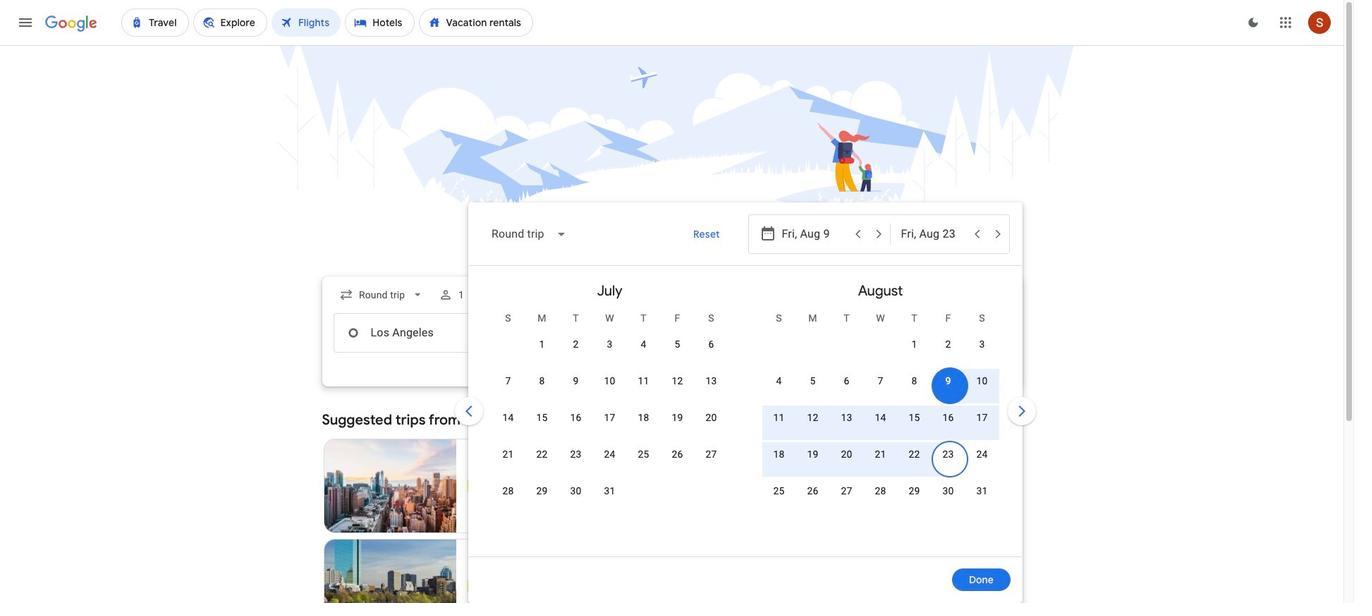 Task type: describe. For each thing, give the bounding box(es) containing it.
row up wed, aug 28 element
[[762, 441, 999, 481]]

row up wed, jul 31 element
[[491, 441, 729, 481]]

sun, jul 7 element
[[506, 374, 511, 388]]

sat, aug 31 element
[[977, 484, 988, 498]]

sat, jul 27 element
[[706, 447, 717, 461]]

tue, aug 20 element
[[841, 447, 853, 461]]

fri, jul 26 element
[[672, 447, 683, 461]]

1 row group from the left
[[475, 272, 745, 551]]

mon, jul 1 element
[[539, 337, 545, 351]]

sun, aug 11 element
[[774, 411, 785, 425]]

thu, jul 11 element
[[638, 374, 650, 388]]

row up wed, jul 17 element
[[491, 368, 729, 408]]

row up wed, aug 14 element on the right
[[762, 368, 999, 408]]

thu, jul 25 element
[[638, 447, 650, 461]]

fri, aug 2 element
[[946, 337, 952, 351]]

mon, aug 19 element
[[808, 447, 819, 461]]

wed, jul 17 element
[[604, 411, 616, 425]]

fri, aug 16 element
[[943, 411, 954, 425]]

row up wed, jul 24 element
[[491, 404, 729, 445]]

suggested trips from los angeles region
[[322, 404, 1022, 603]]

row up fri, aug 9, departure date. element
[[898, 325, 999, 371]]

fri, aug 30 element
[[943, 484, 954, 498]]

mon, aug 5 element
[[810, 374, 816, 388]]

tue, jul 23 element
[[570, 447, 582, 461]]

wed, aug 21 element
[[875, 447, 887, 461]]

wed, jul 3 element
[[607, 337, 613, 351]]

wed, aug 7 element
[[878, 374, 884, 388]]

fri, jul 12 element
[[672, 374, 683, 388]]

fri, aug 9, departure date. element
[[946, 374, 952, 388]]

next image
[[1005, 394, 1039, 428]]

sun, jul 14 element
[[503, 411, 514, 425]]

sat, aug 10 element
[[977, 374, 988, 388]]

Departure text field
[[782, 314, 847, 352]]

thu, jul 18 element
[[638, 411, 650, 425]]

Departure text field
[[782, 215, 847, 253]]

previous image
[[452, 394, 486, 428]]

wed, aug 14 element
[[875, 411, 887, 425]]



Task type: vqa. For each thing, say whether or not it's contained in the screenshot.
grid
yes



Task type: locate. For each thing, give the bounding box(es) containing it.
row group
[[475, 272, 745, 551], [745, 272, 1016, 551]]

tue, aug 27 element
[[841, 484, 853, 498]]

mon, aug 26 element
[[808, 484, 819, 498]]

row up wed, aug 21 element
[[762, 404, 999, 445]]

grid inside flight search field
[[475, 272, 1016, 565]]

sun, aug 4 element
[[776, 374, 782, 388]]

wed, jul 24 element
[[604, 447, 616, 461]]

2 return text field from the top
[[901, 314, 966, 352]]

sat, jul 13 element
[[706, 374, 717, 388]]

mon, jul 8 element
[[539, 374, 545, 388]]

spirit image
[[468, 481, 479, 492]]

1 return text field from the top
[[901, 215, 966, 253]]

mon, jul 22 element
[[537, 447, 548, 461]]

thu, aug 15 element
[[909, 411, 920, 425]]

sat, aug 24 element
[[977, 447, 988, 461]]

tue, jul 2 element
[[573, 337, 579, 351]]

fri, jul 5 element
[[675, 337, 681, 351]]

tue, aug 13 element
[[841, 411, 853, 425]]

row down mon, jul 22 "element"
[[491, 478, 627, 518]]

thu, aug 1 element
[[912, 337, 918, 351]]

wed, jul 10 element
[[604, 374, 616, 388]]

2 row group from the left
[[745, 272, 1016, 551]]

row up thu, jul 11 element
[[525, 325, 729, 371]]

change appearance image
[[1237, 6, 1271, 40]]

mon, jul 29 element
[[537, 484, 548, 498]]

0 vertical spatial return text field
[[901, 215, 966, 253]]

sun, aug 18 element
[[774, 447, 785, 461]]

thu, jul 4 element
[[641, 337, 647, 351]]

sat, jul 6 element
[[709, 337, 714, 351]]

sun, aug 25 element
[[774, 484, 785, 498]]

Return text field
[[901, 215, 966, 253], [901, 314, 966, 352]]

sun, jul 28 element
[[503, 484, 514, 498]]

Flight search field
[[311, 203, 1039, 603]]

wed, jul 31 element
[[604, 484, 616, 498]]

thu, aug 8 element
[[912, 374, 918, 388]]

sat, aug 17 element
[[977, 411, 988, 425]]

sun, jul 21 element
[[503, 447, 514, 461]]

row down wed, aug 21 element
[[762, 478, 999, 518]]

mon, aug 12 element
[[808, 411, 819, 425]]

grid
[[475, 272, 1016, 565]]

tue, aug 6 element
[[844, 374, 850, 388]]

main menu image
[[17, 14, 34, 31]]

thu, aug 29 element
[[909, 484, 920, 498]]

tue, jul 30 element
[[570, 484, 582, 498]]

None text field
[[333, 313, 532, 353]]

sat, jul 20 element
[[706, 411, 717, 425]]

spirit image
[[468, 581, 479, 592]]

tue, jul 9 element
[[573, 374, 579, 388]]

wed, aug 28 element
[[875, 484, 887, 498]]

1 vertical spatial return text field
[[901, 314, 966, 352]]

row
[[525, 325, 729, 371], [898, 325, 999, 371], [491, 368, 729, 408], [762, 368, 999, 408], [491, 404, 729, 445], [762, 404, 999, 445], [491, 441, 729, 481], [762, 441, 999, 481], [491, 478, 627, 518], [762, 478, 999, 518]]

sat, aug 3 element
[[980, 337, 985, 351]]

fri, jul 19 element
[[672, 411, 683, 425]]

thu, aug 22 element
[[909, 447, 920, 461]]

tue, jul 16 element
[[570, 411, 582, 425]]

mon, jul 15 element
[[537, 411, 548, 425]]

fri, aug 23, return date. element
[[943, 447, 954, 461]]

None field
[[480, 217, 578, 251], [333, 282, 430, 308], [480, 217, 578, 251], [333, 282, 430, 308]]



